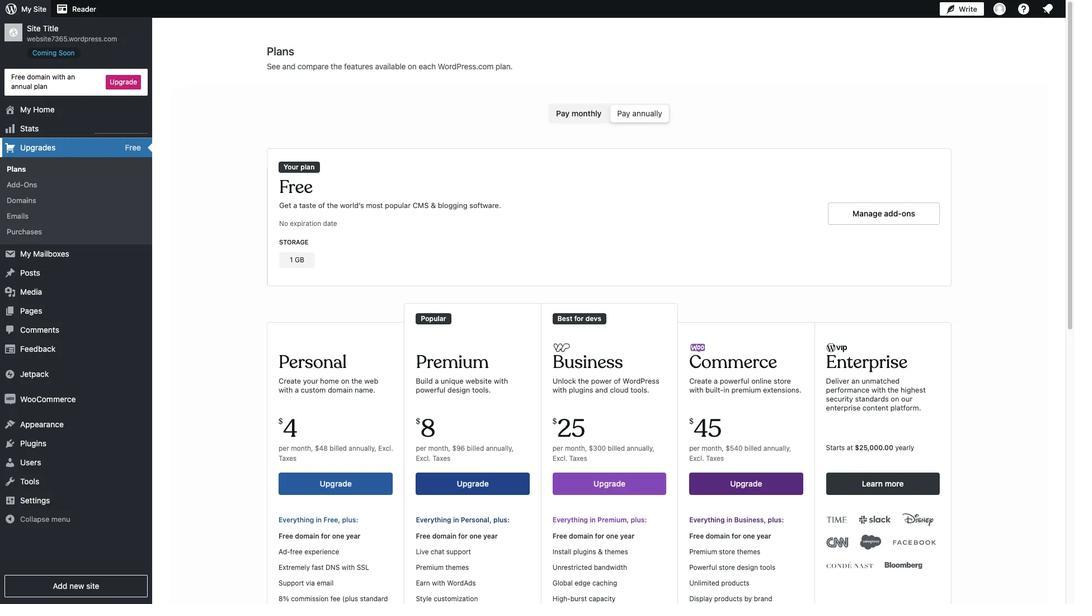 Task type: describe. For each thing, give the bounding box(es) containing it.
cms
[[413, 201, 429, 210]]

deliver an unmatched performance with the highest security standards on our enterprise content platform.
[[826, 377, 926, 412]]

upgrade button down per month, $540 billed annually, excl. taxes
[[690, 473, 803, 495]]

tools link
[[0, 472, 152, 491]]

my home link
[[0, 100, 152, 119]]

upgrade button down per month, $300 billed annually, excl. taxes
[[553, 473, 667, 495]]

and inside the unlock the power of wordpress with plugins and cloud tools.
[[596, 386, 608, 394]]

powerful inside create a powerful online store with built-in premium extensions.
[[720, 377, 750, 386]]

free up ad-
[[279, 532, 293, 541]]

upgrade for upgrade button under per month, $540 billed annually, excl. taxes
[[731, 479, 763, 488]]

in for everything in premium, plus:
[[590, 516, 596, 524]]

premium for premium
[[416, 351, 489, 374]]

online
[[752, 377, 772, 386]]

upgrade for upgrade button under 'per month, $96 billed annually, excl. taxes' in the bottom of the page
[[457, 479, 489, 488]]

commerce
[[690, 351, 777, 374]]

popular
[[421, 315, 446, 323]]

get
[[279, 201, 291, 210]]

wordpress vip client logo for salesforce image
[[860, 535, 882, 550]]

create your home on the web with a custom domain name.
[[279, 377, 379, 394]]

best for devs
[[558, 315, 602, 323]]

pages link
[[0, 301, 152, 320]]

wordpress vip client logo for conde nast image
[[826, 558, 873, 573]]

commission
[[291, 595, 329, 603]]

global
[[553, 579, 573, 588]]

wpvip logo image
[[826, 343, 848, 353]]

per month, $300 billed annually, excl. taxes
[[553, 444, 655, 463]]

free up powerful
[[690, 532, 704, 541]]

2 horizontal spatial themes
[[737, 548, 761, 556]]

plan
[[301, 163, 315, 171]]

domains
[[7, 196, 36, 205]]

excl. for per month, $300 billed annually, excl. taxes
[[553, 454, 568, 463]]

the inside create your home on the web with a custom domain name.
[[352, 377, 363, 386]]

edge
[[575, 579, 591, 588]]

title
[[43, 24, 59, 33]]

free inside free domain with an annual plan
[[11, 73, 25, 81]]

upgrade for upgrade button underneath per month, $300 billed annually, excl. taxes
[[594, 479, 626, 488]]

learn more
[[862, 479, 904, 488]]

write link
[[940, 0, 984, 18]]

email
[[317, 579, 334, 588]]

taxes for $300
[[570, 454, 588, 463]]

add
[[53, 582, 67, 591]]

the inside the unlock the power of wordpress with plugins and cloud tools.
[[578, 377, 589, 386]]

taxes for $96
[[433, 454, 451, 463]]

annually, for per month, $48 billed annually, excl. taxes
[[349, 444, 377, 453]]

support
[[279, 579, 304, 588]]

unlock
[[553, 377, 576, 386]]

store inside create a powerful online store with built-in premium extensions.
[[774, 377, 791, 386]]

business
[[553, 351, 623, 374]]

products for unlimited
[[722, 579, 750, 588]]

wp cloud logo image
[[553, 343, 570, 353]]

year for premium store themes
[[757, 532, 772, 541]]

tools. inside the unlock the power of wordpress with plugins and cloud tools.
[[631, 386, 650, 394]]

free domain for one year for support
[[416, 532, 498, 541]]

devs
[[586, 315, 602, 323]]

for for premium themes
[[458, 532, 468, 541]]

of inside your plan free get a taste of the world's most popular cms & blogging software.
[[318, 201, 325, 210]]

everything for everything in premium, plus:
[[553, 516, 588, 524]]

no expiration date
[[279, 220, 337, 228]]

build
[[416, 377, 433, 386]]

ad-free experience
[[279, 548, 339, 556]]

month, for $48
[[291, 444, 313, 453]]

security
[[826, 394, 854, 403]]

annually, for per month, $300 billed annually, excl. taxes
[[627, 444, 655, 453]]

experience
[[305, 548, 339, 556]]

free domain for one year for themes
[[690, 532, 772, 541]]

add-
[[885, 209, 902, 218]]

a inside build a unique website with powerful design tools.
[[435, 377, 439, 386]]

store for design
[[719, 563, 735, 572]]

support via email
[[279, 579, 334, 588]]

manage your notifications image
[[1042, 2, 1055, 16]]

wordpress vip client logo for slack image
[[859, 512, 891, 527]]

support
[[447, 548, 471, 556]]

home
[[320, 377, 339, 386]]

of inside the unlock the power of wordpress with plugins and cloud tools.
[[614, 377, 621, 386]]

site inside site title website7365.wordpress.com coming soon
[[27, 24, 41, 33]]

display
[[690, 595, 713, 603]]

features
[[344, 62, 373, 71]]

one for support
[[470, 532, 482, 541]]

stats
[[20, 123, 39, 133]]

soon
[[59, 49, 75, 57]]

a inside your plan free get a taste of the world's most popular cms & blogging software.
[[293, 201, 297, 210]]

highest hourly views 0 image
[[95, 126, 148, 134]]

per for per month, $300 billed annually, excl. taxes
[[553, 444, 563, 453]]

install plugins & themes
[[553, 548, 628, 556]]

best
[[558, 315, 573, 323]]

add-ons
[[7, 180, 37, 189]]

cloud
[[610, 386, 629, 394]]

settings link
[[0, 491, 152, 510]]

8% commission fee (plus standard processing fee) for payments
[[279, 595, 388, 604]]

appearance link
[[0, 415, 152, 434]]

personal
[[279, 351, 347, 374]]

your plan free get a taste of the world's most popular cms & blogging software.
[[279, 163, 501, 210]]

$ for 8
[[416, 417, 420, 426]]

upgrade button down 'per month, $96 billed annually, excl. taxes' in the bottom of the page
[[416, 473, 530, 495]]

manage add-ons button
[[828, 203, 940, 225]]

with inside free domain with an annual plan
[[52, 73, 65, 81]]

billed for $48
[[330, 444, 347, 453]]

one for themes
[[743, 532, 755, 541]]

$48
[[315, 444, 328, 453]]

add-ons link
[[0, 177, 152, 193]]

for for extremely fast dns with ssl
[[321, 532, 331, 541]]

my mailboxes
[[20, 249, 69, 258]]

$ for 4
[[279, 417, 283, 426]]

ad-
[[279, 548, 290, 556]]

pages
[[20, 306, 42, 315]]

per for per month, $96 billed annually, excl. taxes
[[416, 444, 427, 453]]

plus: for everything in personal, plus:
[[494, 516, 510, 524]]

free domain for one year for &
[[553, 532, 635, 541]]

annually, for per month, $96 billed annually, excl. taxes
[[486, 444, 514, 453]]

$96
[[452, 444, 465, 453]]

taxes for $48
[[279, 454, 297, 463]]

per month, $540 billed annually, excl. taxes
[[690, 444, 792, 463]]

month, for $96
[[428, 444, 451, 453]]

domain inside create your home on the web with a custom domain name.
[[328, 386, 353, 394]]

tools. inside build a unique website with powerful design tools.
[[472, 386, 491, 394]]

standards
[[856, 394, 889, 403]]

power
[[591, 377, 612, 386]]

capacity
[[589, 595, 616, 603]]

enterprise
[[826, 351, 908, 374]]

everything for everything in free, plus:
[[279, 516, 314, 524]]

at
[[847, 444, 853, 452]]

$ 25
[[553, 413, 585, 445]]

domain for premium store themes
[[706, 532, 730, 541]]

woocommerce logo image
[[690, 343, 706, 354]]

software.
[[470, 201, 501, 210]]

users link
[[0, 453, 152, 472]]

one for &
[[606, 532, 619, 541]]

pay annually
[[618, 109, 663, 118]]

everything for everything in business, plus:
[[690, 516, 725, 524]]

expiration
[[290, 220, 321, 228]]

$ for 45
[[690, 417, 694, 426]]

reader link
[[51, 0, 101, 18]]

domain for ad-free experience
[[295, 532, 319, 541]]

upgrade button up highest hourly views 0 "image" on the left of page
[[106, 75, 141, 89]]

storage
[[279, 239, 309, 246]]

in inside create a powerful online store with built-in premium extensions.
[[724, 386, 730, 394]]

Pay monthly radio
[[550, 105, 609, 123]]

for inside 8% commission fee (plus standard processing fee) for payments
[[330, 604, 339, 604]]

fast
[[312, 563, 324, 572]]

pay for pay annually
[[618, 109, 631, 118]]

in for everything in personal, plus:
[[453, 516, 459, 524]]

the inside your plan free get a taste of the world's most popular cms & blogging software.
[[327, 201, 338, 210]]

pay for pay monthly
[[556, 109, 570, 118]]

popular
[[385, 201, 411, 210]]

and inside the plans see and compare the features available on each wordpress.com plan.
[[282, 62, 296, 71]]

a inside create a powerful online store with built-in premium extensions.
[[714, 377, 718, 386]]

mailboxes
[[33, 249, 69, 258]]

my for my site
[[21, 4, 32, 13]]

high-
[[553, 595, 571, 603]]

one for experience
[[332, 532, 344, 541]]

jetpack
[[20, 369, 49, 379]]

1 gb
[[290, 256, 304, 264]]

powerful
[[690, 563, 717, 572]]

everything in personal, plus:
[[416, 516, 510, 524]]

with inside create a powerful online store with built-in premium extensions.
[[690, 386, 704, 394]]

store for themes
[[719, 548, 735, 556]]

for right best
[[575, 315, 584, 323]]

domain for live chat support
[[432, 532, 457, 541]]

deliver
[[826, 377, 850, 386]]

stats link
[[0, 119, 152, 138]]

powerful inside build a unique website with powerful design tools.
[[416, 386, 446, 394]]

8%
[[279, 595, 289, 603]]

$ for 25
[[553, 417, 557, 426]]

on inside the plans see and compare the features available on each wordpress.com plan.
[[408, 62, 417, 71]]

plus: for everything in free, plus:
[[342, 516, 358, 524]]

wordads
[[447, 579, 476, 588]]

free down highest hourly views 0 "image" on the left of page
[[125, 142, 141, 152]]

month, for $540
[[702, 444, 724, 453]]

with right earn
[[432, 579, 445, 588]]



Task type: locate. For each thing, give the bounding box(es) containing it.
plans for plans
[[7, 164, 26, 173]]

plus: right the personal,
[[494, 516, 510, 524]]

0 vertical spatial on
[[408, 62, 417, 71]]

payments
[[340, 604, 371, 604]]

taxes inside per month, $300 billed annually, excl. taxes
[[570, 454, 588, 463]]

upgrade down per month, $48 billed annually, excl. taxes
[[320, 479, 352, 488]]

built-
[[706, 386, 724, 394]]

1 vertical spatial plugins
[[573, 548, 596, 556]]

1 horizontal spatial powerful
[[720, 377, 750, 386]]

unlock the power of wordpress with plugins and cloud tools.
[[553, 377, 660, 394]]

4 year from the left
[[757, 532, 772, 541]]

tools
[[760, 563, 776, 572]]

1
[[290, 256, 293, 264]]

one down the personal,
[[470, 532, 482, 541]]

annually, right the $300
[[627, 444, 655, 453]]

billed inside per month, $48 billed annually, excl. taxes
[[330, 444, 347, 453]]

1 vertical spatial plans
[[7, 164, 26, 173]]

0 horizontal spatial plans
[[7, 164, 26, 173]]

per inside per month, $48 billed annually, excl. taxes
[[279, 444, 289, 453]]

2 tools. from the left
[[631, 386, 650, 394]]

2 vertical spatial my
[[20, 249, 31, 258]]

img image for woocommerce
[[4, 394, 16, 405]]

1 horizontal spatial create
[[690, 377, 712, 386]]

my left reader link
[[21, 4, 32, 13]]

annually, right $540
[[764, 444, 792, 453]]

premium up powerful
[[690, 548, 717, 556]]

per inside per month, $540 billed annually, excl. taxes
[[690, 444, 700, 453]]

style customization
[[416, 595, 478, 603]]

4 billed from the left
[[745, 444, 762, 453]]

my home
[[20, 104, 55, 114]]

taxes inside per month, $48 billed annually, excl. taxes
[[279, 454, 297, 463]]

1 vertical spatial premium
[[690, 548, 717, 556]]

of right power
[[614, 377, 621, 386]]

site up title
[[33, 4, 47, 13]]

create left "your" on the left bottom of the page
[[279, 377, 301, 386]]

1 horizontal spatial &
[[598, 548, 603, 556]]

for for powerful store design tools
[[732, 532, 741, 541]]

0 vertical spatial img image
[[4, 369, 16, 380]]

brand
[[754, 595, 773, 603]]

create down woocommerce logo
[[690, 377, 712, 386]]

gb
[[295, 256, 304, 264]]

0 horizontal spatial themes
[[446, 563, 469, 572]]

month, left $48
[[291, 444, 313, 453]]

4 free domain for one year from the left
[[690, 532, 772, 541]]

with left "your" on the left bottom of the page
[[279, 386, 293, 394]]

per left the $96
[[416, 444, 427, 453]]

pay left annually
[[618, 109, 631, 118]]

1 horizontal spatial an
[[852, 377, 860, 386]]

upgrade button down per month, $48 billed annually, excl. taxes
[[279, 473, 393, 495]]

domain up live chat support
[[432, 532, 457, 541]]

style
[[416, 595, 432, 603]]

0 horizontal spatial on
[[341, 377, 350, 386]]

option group containing pay monthly
[[549, 104, 670, 124]]

0 horizontal spatial tools.
[[472, 386, 491, 394]]

month, inside per month, $540 billed annually, excl. taxes
[[702, 444, 724, 453]]

0 vertical spatial my
[[21, 4, 32, 13]]

$ inside $ 25
[[553, 417, 557, 426]]

premium store themes
[[690, 548, 761, 556]]

billed inside per month, $540 billed annually, excl. taxes
[[745, 444, 762, 453]]

2 month, from the left
[[428, 444, 451, 453]]

premium for premium store themes
[[690, 548, 717, 556]]

excl.
[[378, 444, 393, 453], [416, 454, 431, 463], [553, 454, 568, 463], [690, 454, 704, 463]]

pay monthly
[[556, 109, 602, 118]]

per for per month, $540 billed annually, excl. taxes
[[690, 444, 700, 453]]

the left power
[[578, 377, 589, 386]]

my profile image
[[994, 3, 1006, 15]]

excl. for per month, $540 billed annually, excl. taxes
[[690, 454, 704, 463]]

earn with wordads
[[416, 579, 476, 588]]

month,
[[291, 444, 313, 453], [428, 444, 451, 453], [565, 444, 587, 453], [702, 444, 724, 453]]

the inside the plans see and compare the features available on each wordpress.com plan.
[[331, 62, 342, 71]]

feedback
[[20, 344, 56, 353]]

year up ssl
[[346, 532, 361, 541]]

free domain for one year up install plugins & themes on the bottom right
[[553, 532, 635, 541]]

excl. left $ 8 on the bottom of page
[[378, 444, 393, 453]]

in left the personal,
[[453, 516, 459, 524]]

everything up "chat"
[[416, 516, 452, 524]]

upgrade down 'per month, $96 billed annually, excl. taxes' in the bottom of the page
[[457, 479, 489, 488]]

free domain with an annual plan
[[11, 73, 75, 91]]

with left ssl
[[342, 563, 355, 572]]

45
[[694, 413, 722, 445]]

0 vertical spatial premium
[[416, 351, 489, 374]]

tools. right unique
[[472, 386, 491, 394]]

plans inside the plans see and compare the features available on each wordpress.com plan.
[[267, 45, 294, 58]]

taxes down 25
[[570, 454, 588, 463]]

my site link
[[0, 0, 51, 18]]

3 free domain for one year from the left
[[553, 532, 635, 541]]

free up install
[[553, 532, 567, 541]]

25
[[558, 413, 585, 445]]

my mailboxes link
[[0, 244, 152, 263]]

billed inside per month, $300 billed annually, excl. taxes
[[608, 444, 625, 453]]

month, for $300
[[565, 444, 587, 453]]

month, left the $300
[[565, 444, 587, 453]]

with down business at the right
[[553, 386, 567, 394]]

plugins down business at the right
[[569, 386, 594, 394]]

4 per from the left
[[690, 444, 700, 453]]

name.
[[355, 386, 376, 394]]

0 vertical spatial plugins
[[569, 386, 594, 394]]

bandwidth
[[594, 563, 627, 572]]

1 horizontal spatial design
[[737, 563, 758, 572]]

my for my mailboxes
[[20, 249, 31, 258]]

img image left woocommerce
[[4, 394, 16, 405]]

free up the live
[[416, 532, 431, 541]]

0 horizontal spatial an
[[67, 73, 75, 81]]

wordpress vip client logo for cnn image
[[826, 535, 849, 550]]

free domain for one year for experience
[[279, 532, 361, 541]]

everything up premium store themes
[[690, 516, 725, 524]]

1 vertical spatial on
[[341, 377, 350, 386]]

excl. for per month, $96 billed annually, excl. taxes
[[416, 454, 431, 463]]

1 vertical spatial products
[[715, 595, 743, 603]]

wordpress vip client logo for time image
[[826, 512, 848, 527]]

on left our
[[891, 394, 900, 403]]

a
[[293, 201, 297, 210], [435, 377, 439, 386], [714, 377, 718, 386], [295, 386, 299, 394]]

0 horizontal spatial design
[[448, 386, 470, 394]]

with inside create your home on the web with a custom domain name.
[[279, 386, 293, 394]]

2 plus: from the left
[[494, 516, 510, 524]]

premium up earn
[[416, 563, 444, 572]]

with inside the unlock the power of wordpress with plugins and cloud tools.
[[553, 386, 567, 394]]

1 vertical spatial and
[[596, 386, 608, 394]]

a right get
[[293, 201, 297, 210]]

install
[[553, 548, 572, 556]]

plans
[[267, 45, 294, 58], [7, 164, 26, 173]]

domain left name.
[[328, 386, 353, 394]]

2 billed from the left
[[467, 444, 484, 453]]

1 free domain for one year from the left
[[279, 532, 361, 541]]

everything up free
[[279, 516, 314, 524]]

on right "home"
[[341, 377, 350, 386]]

$ left 8
[[416, 417, 420, 426]]

site
[[33, 4, 47, 13], [27, 24, 41, 33]]

1 $ from the left
[[279, 417, 283, 426]]

1 horizontal spatial themes
[[605, 548, 628, 556]]

year for install plugins & themes
[[620, 532, 635, 541]]

with inside build a unique website with powerful design tools.
[[494, 377, 508, 386]]

2 vertical spatial store
[[719, 563, 735, 572]]

2 year from the left
[[484, 532, 498, 541]]

4 plus: from the left
[[768, 516, 784, 524]]

website7365.wordpress.com
[[27, 35, 117, 43]]

upgrade down per month, $540 billed annually, excl. taxes
[[731, 479, 763, 488]]

an inside free domain with an annual plan
[[67, 73, 75, 81]]

0 vertical spatial plans
[[267, 45, 294, 58]]

pay inside pay monthly radio
[[556, 109, 570, 118]]

store up 'powerful store design tools'
[[719, 548, 735, 556]]

domain for install plugins & themes
[[569, 532, 593, 541]]

1 create from the left
[[279, 377, 301, 386]]

img image
[[4, 369, 16, 380], [4, 394, 16, 405]]

upgrade for upgrade button on top of highest hourly views 0 "image" on the left of page
[[110, 78, 137, 86]]

a down "commerce"
[[714, 377, 718, 386]]

0 horizontal spatial pay
[[556, 109, 570, 118]]

upgrade for upgrade button under per month, $48 billed annually, excl. taxes
[[320, 479, 352, 488]]

on left each
[[408, 62, 417, 71]]

tools
[[20, 477, 39, 486]]

2 vertical spatial on
[[891, 394, 900, 403]]

&
[[431, 201, 436, 210], [598, 548, 603, 556]]

for up experience
[[321, 532, 331, 541]]

1 vertical spatial of
[[614, 377, 621, 386]]

my for my home
[[20, 104, 31, 114]]

excl. inside per month, $540 billed annually, excl. taxes
[[690, 454, 704, 463]]

1 img image from the top
[[4, 369, 16, 380]]

annually, inside per month, $540 billed annually, excl. taxes
[[764, 444, 792, 453]]

wordpress vip client logo for facebook image
[[893, 535, 937, 550]]

option group
[[549, 104, 670, 124]]

free inside your plan free get a taste of the world's most popular cms & blogging software.
[[279, 176, 313, 199]]

2 everything from the left
[[416, 516, 452, 524]]

taxes inside 'per month, $96 billed annually, excl. taxes'
[[433, 454, 451, 463]]

reader
[[72, 4, 96, 13]]

$ left 45
[[690, 417, 694, 426]]

0 horizontal spatial create
[[279, 377, 301, 386]]

excl. down $ 25
[[553, 454, 568, 463]]

unique
[[441, 377, 464, 386]]

taxes down "$ 4"
[[279, 454, 297, 463]]

per inside 'per month, $96 billed annually, excl. taxes'
[[416, 444, 427, 453]]

the up date
[[327, 201, 338, 210]]

1 per from the left
[[279, 444, 289, 453]]

design right build
[[448, 386, 470, 394]]

0 vertical spatial &
[[431, 201, 436, 210]]

with inside deliver an unmatched performance with the highest security standards on our enterprise content platform.
[[872, 386, 886, 394]]

per left the $300
[[553, 444, 563, 453]]

1 taxes from the left
[[279, 454, 297, 463]]

0 vertical spatial and
[[282, 62, 296, 71]]

$
[[279, 417, 283, 426], [416, 417, 420, 426], [553, 417, 557, 426], [690, 417, 694, 426]]

3 one from the left
[[606, 532, 619, 541]]

free up annual plan
[[11, 73, 25, 81]]

create for with
[[279, 377, 301, 386]]

4 everything from the left
[[690, 516, 725, 524]]

plus: for everything in premium, plus:
[[631, 516, 647, 524]]

for down everything in premium, plus:
[[595, 532, 605, 541]]

2 vertical spatial premium
[[416, 563, 444, 572]]

1 horizontal spatial and
[[596, 386, 608, 394]]

plugins inside the unlock the power of wordpress with plugins and cloud tools.
[[569, 386, 594, 394]]

1 plus: from the left
[[342, 516, 358, 524]]

help image
[[1018, 2, 1031, 16]]

Pay annually radio
[[611, 105, 669, 123]]

3 $ from the left
[[553, 417, 557, 426]]

live
[[416, 548, 429, 556]]

billed right the $300
[[608, 444, 625, 453]]

on inside create your home on the web with a custom domain name.
[[341, 377, 350, 386]]

for down the everything in business, plus:
[[732, 532, 741, 541]]

billed inside 'per month, $96 billed annually, excl. taxes'
[[467, 444, 484, 453]]

1 one from the left
[[332, 532, 344, 541]]

year down the personal,
[[484, 532, 498, 541]]

plans inside plans link
[[7, 164, 26, 173]]

1 month, from the left
[[291, 444, 313, 453]]

excl. inside 'per month, $96 billed annually, excl. taxes'
[[416, 454, 431, 463]]

create for built-
[[690, 377, 712, 386]]

annually, inside per month, $48 billed annually, excl. taxes
[[349, 444, 377, 453]]

design inside build a unique website with powerful design tools.
[[448, 386, 470, 394]]

img image inside the woocommerce link
[[4, 394, 16, 405]]

$ inside "$ 4"
[[279, 417, 283, 426]]

4 taxes from the left
[[706, 454, 724, 463]]

with right website
[[494, 377, 508, 386]]

1 annually, from the left
[[349, 444, 377, 453]]

billed for $300
[[608, 444, 625, 453]]

collapse
[[20, 515, 49, 524]]

1 vertical spatial design
[[737, 563, 758, 572]]

on inside deliver an unmatched performance with the highest security standards on our enterprise content platform.
[[891, 394, 900, 403]]

3 taxes from the left
[[570, 454, 588, 463]]

excl. for per month, $48 billed annually, excl. taxes
[[378, 444, 393, 453]]

standard
[[360, 595, 388, 603]]

month, left $540
[[702, 444, 724, 453]]

domain up annual plan
[[27, 73, 50, 81]]

0 horizontal spatial of
[[318, 201, 325, 210]]

appearance
[[20, 419, 64, 429]]

more
[[885, 479, 904, 488]]

billed right $48
[[330, 444, 347, 453]]

custom
[[301, 386, 326, 394]]

1 horizontal spatial of
[[614, 377, 621, 386]]

business,
[[735, 516, 766, 524]]

plus: right free,
[[342, 516, 358, 524]]

img image for jetpack
[[4, 369, 16, 380]]

billed for $540
[[745, 444, 762, 453]]

0 vertical spatial an
[[67, 73, 75, 81]]

2 horizontal spatial on
[[891, 394, 900, 403]]

0 horizontal spatial and
[[282, 62, 296, 71]]

1 billed from the left
[[330, 444, 347, 453]]

new
[[69, 582, 84, 591]]

one down free,
[[332, 532, 344, 541]]

an inside deliver an unmatched performance with the highest security standards on our enterprise content platform.
[[852, 377, 860, 386]]

web
[[365, 377, 379, 386]]

per inside per month, $300 billed annually, excl. taxes
[[553, 444, 563, 453]]

media
[[20, 287, 42, 296]]

themes down "support"
[[446, 563, 469, 572]]

high-burst capacity
[[553, 595, 616, 603]]

4
[[284, 413, 297, 445]]

3 per from the left
[[553, 444, 563, 453]]

1 pay from the left
[[556, 109, 570, 118]]

month, inside per month, $48 billed annually, excl. taxes
[[291, 444, 313, 453]]

billed for $96
[[467, 444, 484, 453]]

0 vertical spatial design
[[448, 386, 470, 394]]

in left premium
[[724, 386, 730, 394]]

year for live chat support
[[484, 532, 498, 541]]

site inside my site link
[[33, 4, 47, 13]]

home
[[33, 104, 55, 114]]

domain up ad-free experience
[[295, 532, 319, 541]]

wordpress.com plan.
[[438, 62, 513, 71]]

plans up see
[[267, 45, 294, 58]]

collapse menu link
[[0, 510, 152, 529]]

annually, inside per month, $300 billed annually, excl. taxes
[[627, 444, 655, 453]]

wordpress vip client logo for disney image
[[903, 512, 934, 527]]

4 month, from the left
[[702, 444, 724, 453]]

annually, right $48
[[349, 444, 377, 453]]

0 vertical spatial products
[[722, 579, 750, 588]]

powerful
[[720, 377, 750, 386], [416, 386, 446, 394]]

enterprise
[[826, 403, 861, 412]]

wordpress vip client logo for bloomberg image
[[885, 558, 923, 573]]

2 create from the left
[[690, 377, 712, 386]]

1 horizontal spatial tools.
[[631, 386, 650, 394]]

an right deliver
[[852, 377, 860, 386]]

premium for premium themes
[[416, 563, 444, 572]]

per left $540
[[690, 444, 700, 453]]

taxes for $540
[[706, 454, 724, 463]]

4 annually, from the left
[[764, 444, 792, 453]]

the left our
[[888, 386, 899, 394]]

3 billed from the left
[[608, 444, 625, 453]]

plugins
[[20, 439, 46, 448]]

in for everything in free, plus:
[[316, 516, 322, 524]]

3 everything from the left
[[553, 516, 588, 524]]

learn
[[862, 479, 883, 488]]

pay inside pay annually option
[[618, 109, 631, 118]]

create inside create your home on the web with a custom domain name.
[[279, 377, 301, 386]]

plus: for everything in business, plus:
[[768, 516, 784, 524]]

& right cms
[[431, 201, 436, 210]]

img image inside jetpack link
[[4, 369, 16, 380]]

everything up install
[[553, 516, 588, 524]]

your
[[284, 163, 299, 171]]

create inside create a powerful online store with built-in premium extensions.
[[690, 377, 712, 386]]

and left cloud
[[596, 386, 608, 394]]

powerful down "commerce"
[[720, 377, 750, 386]]

the
[[331, 62, 342, 71], [327, 201, 338, 210], [352, 377, 363, 386], [578, 377, 589, 386], [888, 386, 899, 394]]

plus: right business,
[[768, 516, 784, 524]]

2 per from the left
[[416, 444, 427, 453]]

for for unrestricted bandwidth
[[595, 532, 605, 541]]

feedback link
[[0, 339, 152, 358]]

1 vertical spatial an
[[852, 377, 860, 386]]

blogging
[[438, 201, 468, 210]]

4 $ from the left
[[690, 417, 694, 426]]

annually, inside 'per month, $96 billed annually, excl. taxes'
[[486, 444, 514, 453]]

taxes down 45
[[706, 454, 724, 463]]

site left title
[[27, 24, 41, 33]]

2 img image from the top
[[4, 394, 16, 405]]

3 plus: from the left
[[631, 516, 647, 524]]

via
[[306, 579, 315, 588]]

with down the soon
[[52, 73, 65, 81]]

a left "your" on the left bottom of the page
[[295, 386, 299, 394]]

available
[[375, 62, 406, 71]]

emails
[[7, 212, 29, 221]]

month, inside 'per month, $96 billed annually, excl. taxes'
[[428, 444, 451, 453]]

one
[[332, 532, 344, 541], [470, 532, 482, 541], [606, 532, 619, 541], [743, 532, 755, 541]]

0 vertical spatial of
[[318, 201, 325, 210]]

a inside create your home on the web with a custom domain name.
[[295, 386, 299, 394]]

on
[[408, 62, 417, 71], [341, 377, 350, 386], [891, 394, 900, 403]]

1 vertical spatial site
[[27, 24, 41, 33]]

1 vertical spatial store
[[719, 548, 735, 556]]

products for display
[[715, 595, 743, 603]]

& inside your plan free get a taste of the world's most popular cms & blogging software.
[[431, 201, 436, 210]]

per left $48
[[279, 444, 289, 453]]

domain inside free domain with an annual plan
[[27, 73, 50, 81]]

per for per month, $48 billed annually, excl. taxes
[[279, 444, 289, 453]]

3 year from the left
[[620, 532, 635, 541]]

0 horizontal spatial powerful
[[416, 386, 446, 394]]

1 everything from the left
[[279, 516, 314, 524]]

world's
[[340, 201, 364, 210]]

2 annually, from the left
[[486, 444, 514, 453]]

year for ad-free experience
[[346, 532, 361, 541]]

excl. down $ 45
[[690, 454, 704, 463]]

free down 'your'
[[279, 176, 313, 199]]

4 one from the left
[[743, 532, 755, 541]]

in for everything in business, plus:
[[727, 516, 733, 524]]

most
[[366, 201, 383, 210]]

1 tools. from the left
[[472, 386, 491, 394]]

one down business,
[[743, 532, 755, 541]]

earn
[[416, 579, 430, 588]]

wordpress
[[623, 377, 660, 386]]

1 vertical spatial my
[[20, 104, 31, 114]]

platform.
[[891, 403, 922, 412]]

annually, for per month, $540 billed annually, excl. taxes
[[764, 444, 792, 453]]

0 vertical spatial site
[[33, 4, 47, 13]]

taxes inside per month, $540 billed annually, excl. taxes
[[706, 454, 724, 463]]

3 month, from the left
[[565, 444, 587, 453]]

2 $ from the left
[[416, 417, 420, 426]]

0 vertical spatial store
[[774, 377, 791, 386]]

$ inside $ 45
[[690, 417, 694, 426]]

1 vertical spatial &
[[598, 548, 603, 556]]

1 horizontal spatial on
[[408, 62, 417, 71]]

0 horizontal spatial &
[[431, 201, 436, 210]]

themes up bandwidth
[[605, 548, 628, 556]]

yearly
[[896, 444, 915, 452]]

in left 'premium,'
[[590, 516, 596, 524]]

$ inside $ 8
[[416, 417, 420, 426]]

upgrade
[[110, 78, 137, 86], [320, 479, 352, 488], [457, 479, 489, 488], [594, 479, 626, 488], [731, 479, 763, 488]]

1 horizontal spatial plans
[[267, 45, 294, 58]]

and right see
[[282, 62, 296, 71]]

2 one from the left
[[470, 532, 482, 541]]

plans for plans see and compare the features available on each wordpress.com plan.
[[267, 45, 294, 58]]

jetpack link
[[0, 365, 152, 384]]

2 free domain for one year from the left
[[416, 532, 498, 541]]

premium up unique
[[416, 351, 489, 374]]

media link
[[0, 282, 152, 301]]

purchases
[[7, 227, 42, 236]]

1 year from the left
[[346, 532, 361, 541]]

excl. inside per month, $300 billed annually, excl. taxes
[[553, 454, 568, 463]]

everything
[[279, 516, 314, 524], [416, 516, 452, 524], [553, 516, 588, 524], [690, 516, 725, 524]]

1 vertical spatial img image
[[4, 394, 16, 405]]

the left web
[[352, 377, 363, 386]]

for down fee
[[330, 604, 339, 604]]

plugins up unrestricted bandwidth on the bottom right
[[573, 548, 596, 556]]

compare
[[298, 62, 329, 71]]

website
[[466, 377, 492, 386]]

2 taxes from the left
[[433, 454, 451, 463]]

2 pay from the left
[[618, 109, 631, 118]]

month, inside per month, $300 billed annually, excl. taxes
[[565, 444, 587, 453]]

year down 'premium,'
[[620, 532, 635, 541]]

excl. inside per month, $48 billed annually, excl. taxes
[[378, 444, 393, 453]]

& up bandwidth
[[598, 548, 603, 556]]

3 annually, from the left
[[627, 444, 655, 453]]

$ 45
[[690, 413, 722, 445]]

1 horizontal spatial pay
[[618, 109, 631, 118]]

plans see and compare the features available on each wordpress.com plan.
[[267, 45, 513, 71]]

in left free,
[[316, 516, 322, 524]]

everything for everything in personal, plus:
[[416, 516, 452, 524]]

the inside deliver an unmatched performance with the highest security standards on our enterprise content platform.
[[888, 386, 899, 394]]



Task type: vqa. For each thing, say whether or not it's contained in the screenshot.


